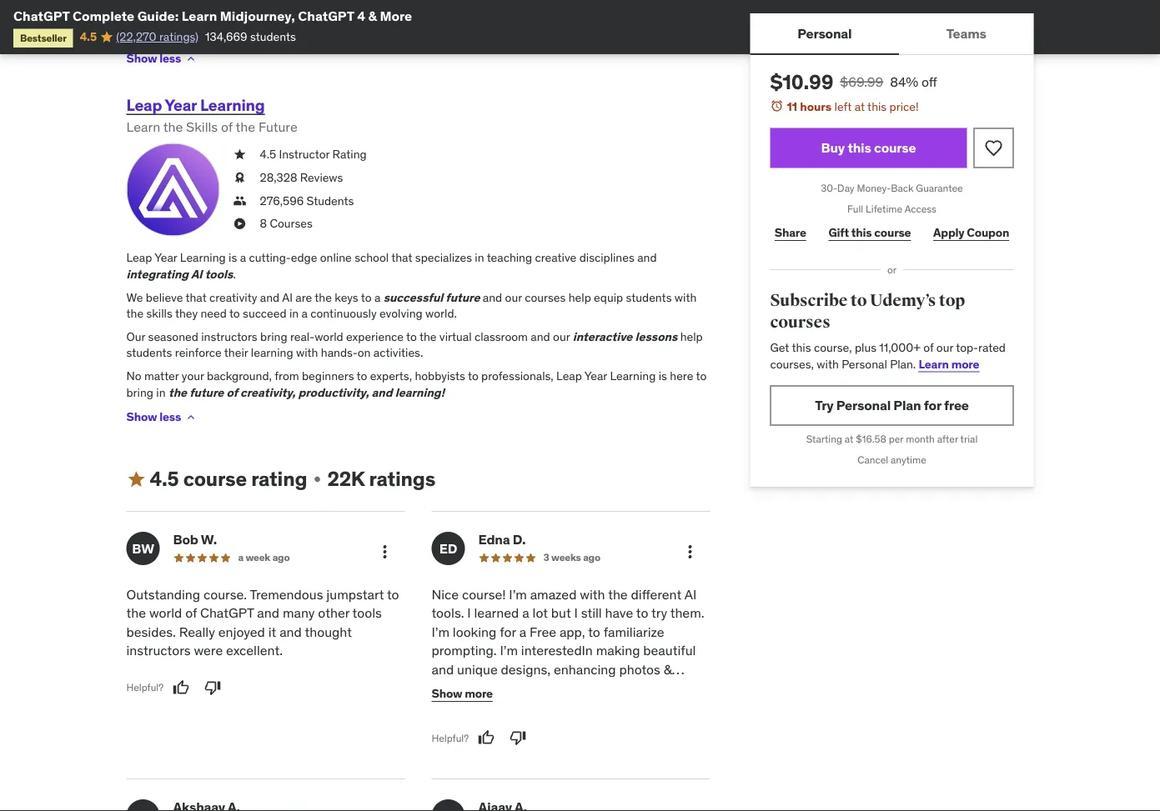 Task type: locate. For each thing, give the bounding box(es) containing it.
2 vertical spatial 4.5
[[150, 467, 179, 492]]

infused
[[504, 10, 543, 25]]

learning up integrating
[[180, 251, 226, 266]]

udemy's
[[870, 291, 936, 311]]

help right the lessons
[[680, 330, 703, 345]]

0 vertical spatial year
[[165, 95, 197, 115]]

1 horizontal spatial that
[[391, 251, 412, 266]]

0 vertical spatial making
[[596, 643, 640, 660]]

ago for w.
[[272, 552, 290, 565]]

hours
[[800, 99, 832, 114]]

1 vertical spatial other
[[318, 605, 350, 622]]

creativity,
[[240, 385, 296, 400]]

show down no
[[126, 410, 157, 425]]

1 horizontal spatial is
[[659, 369, 667, 384]]

jumpstart
[[326, 587, 384, 604]]

2 ago from the left
[[583, 552, 600, 565]]

with inside the "today, benza continues to produce pop music for other artists while inspiring and educating music enthusiasts and mindfulness practitioners alike. his blend of music and mindfulness, infused with ai tools and techniques, makes his work both captivating and innovative."
[[546, 10, 568, 25]]

this for buy
[[848, 139, 871, 156]]

0 horizontal spatial at
[[845, 433, 854, 446]]

0 vertical spatial show less
[[126, 51, 181, 66]]

familiarize
[[604, 624, 664, 641]]

music up blend
[[333, 0, 364, 9]]

course for buy this course
[[874, 139, 916, 156]]

in inside leap year learning is a cutting-edge online school that specializes in teaching creative disciplines and integrating ai tools .
[[475, 251, 484, 266]]

1 ago from the left
[[272, 552, 290, 565]]

bring inside the no matter your background, from beginners to experts, hobbyists to professionals, leap year learning is here to bring in
[[126, 385, 153, 400]]

our inside the get this course, plus 11,000+ of our top-rated courses, with personal plan.
[[937, 340, 953, 355]]

2 vertical spatial show
[[432, 687, 462, 702]]

2 show less button from the top
[[126, 401, 198, 435]]

0 vertical spatial leap
[[126, 95, 162, 115]]

innovative.
[[319, 27, 375, 42]]

a left free
[[519, 624, 526, 641]]

with inside help students reinforce their learning with hands-on activities.
[[296, 346, 318, 361]]

enjoyed
[[218, 624, 265, 641]]

of up really
[[185, 605, 197, 622]]

our up learn more
[[937, 340, 953, 355]]

leap year learning image
[[126, 144, 220, 237]]

world inside outstanding course. tremendous jumpstart to the world of chatgpt and many other tools besides. really enjoyed it and thought instructors were excellent.
[[149, 605, 182, 622]]

instructors up their
[[201, 330, 257, 345]]

2 vertical spatial year
[[584, 369, 607, 384]]

personal inside the get this course, plus 11,000+ of our top-rated courses, with personal plan.
[[842, 356, 887, 371]]

0 horizontal spatial helpful?
[[126, 682, 164, 695]]

ai left .
[[191, 267, 202, 282]]

xsmall image
[[233, 147, 246, 163], [233, 193, 246, 209], [233, 216, 246, 232], [184, 411, 198, 424], [311, 473, 324, 487]]

world up hands-
[[315, 330, 343, 345]]

tools
[[584, 10, 609, 25], [205, 267, 233, 282], [352, 605, 382, 622]]

1 horizontal spatial help
[[680, 330, 703, 345]]

2 horizontal spatial students
[[626, 290, 672, 305]]

ai down educating
[[571, 10, 581, 25]]

of
[[366, 10, 376, 25], [221, 119, 233, 136], [924, 340, 934, 355], [226, 385, 238, 400], [185, 605, 197, 622]]

to inside subscribe to udemy's top courses
[[851, 291, 867, 311]]

show for show more button
[[432, 687, 462, 702]]

excellent.
[[226, 643, 283, 660]]

chatgpt complete guide: learn midjourney, chatgpt 4 & more
[[13, 7, 412, 24]]

0 horizontal spatial tools
[[205, 267, 233, 282]]

(22,270 ratings)
[[116, 29, 199, 44]]

a inside leap year learning is a cutting-edge online school that specializes in teaching creative disciplines and integrating ai tools .
[[240, 251, 246, 266]]

learning inside the no matter your background, from beginners to experts, hobbyists to professionals, leap year learning is here to bring in
[[610, 369, 656, 384]]

1 vertical spatial show less button
[[126, 401, 198, 435]]

year inside leap year learning is a cutting-edge online school that specializes in teaching creative disciplines and integrating ai tools .
[[154, 251, 177, 266]]

year up integrating
[[154, 251, 177, 266]]

the down world.
[[419, 330, 437, 345]]

xsmall image left '28,328'
[[233, 170, 246, 186]]

28,328
[[260, 170, 297, 185]]

0 vertical spatial bring
[[260, 330, 287, 345]]

lessons
[[635, 330, 678, 345]]

rating
[[251, 467, 307, 492]]

learned
[[474, 605, 519, 622]]

other inside the "today, benza continues to produce pop music for other artists while inspiring and educating music enthusiasts and mindfulness practitioners alike. his blend of music and mindfulness, infused with ai tools and techniques, makes his work both captivating and innovative."
[[384, 0, 412, 9]]

produce
[[265, 0, 308, 9]]

0 vertical spatial course
[[874, 139, 916, 156]]

1 less from the top
[[159, 51, 181, 66]]

after
[[937, 433, 958, 446]]

that right school
[[391, 251, 412, 266]]

personal inside button
[[798, 25, 852, 42]]

leap inside 'leap year learning learn the skills of the future'
[[126, 95, 162, 115]]

music right 4
[[379, 10, 410, 25]]

1 vertical spatial &
[[664, 661, 672, 678]]

to left udemy's
[[851, 291, 867, 311]]

show more button
[[432, 678, 493, 711]]

courses down subscribe
[[770, 312, 830, 332]]

for inside the "today, benza continues to produce pop music for other artists while inspiring and educating music enthusiasts and mindfulness practitioners alike. his blend of music and mindfulness, infused with ai tools and techniques, makes his work both captivating and innovative."
[[367, 0, 381, 9]]

1 vertical spatial year
[[154, 251, 177, 266]]

tools inside leap year learning is a cutting-edge online school that specializes in teaching creative disciplines and integrating ai tools .
[[205, 267, 233, 282]]

leap down interactive
[[556, 369, 582, 384]]

1 vertical spatial leap
[[126, 251, 152, 266]]

2 show less from the top
[[126, 410, 181, 425]]

0 horizontal spatial world
[[149, 605, 182, 622]]

apply
[[933, 225, 965, 240]]

1 vertical spatial instructors
[[126, 643, 191, 660]]

1 horizontal spatial for
[[500, 624, 516, 641]]

2 vertical spatial students
[[126, 346, 172, 361]]

show less for second show less 'button' from the bottom
[[126, 51, 181, 66]]

in inside the no matter your background, from beginners to experts, hobbyists to professionals, leap year learning is here to bring in
[[156, 385, 166, 400]]

year up skills
[[165, 95, 197, 115]]

in down the matter
[[156, 385, 166, 400]]

2 horizontal spatial our
[[937, 340, 953, 355]]

0 vertical spatial 4.5
[[80, 29, 97, 44]]

tab list
[[750, 13, 1034, 55]]

show down unique at bottom
[[432, 687, 462, 702]]

134,669 students
[[205, 29, 296, 44]]

in inside and our courses help equip students with the skills they need to succeed in a continuously evolving world.
[[289, 306, 299, 322]]

this inside button
[[848, 139, 871, 156]]

3
[[543, 552, 549, 565]]

students inside help students reinforce their learning with hands-on activities.
[[126, 346, 172, 361]]

students up the lessons
[[626, 290, 672, 305]]

show less
[[126, 51, 181, 66], [126, 410, 181, 425]]

0 vertical spatial for
[[367, 0, 381, 9]]

off
[[922, 73, 937, 90]]

with inside the get this course, plus 11,000+ of our top-rated courses, with personal plan.
[[817, 356, 839, 371]]

1 vertical spatial i'm
[[432, 624, 450, 641]]

(22,270
[[116, 29, 156, 44]]

blend
[[334, 10, 363, 25]]

0 horizontal spatial help
[[569, 290, 591, 305]]

at
[[855, 99, 865, 114], [845, 433, 854, 446]]

year
[[165, 95, 197, 115], [154, 251, 177, 266], [584, 369, 607, 384]]

1 vertical spatial personal
[[842, 356, 887, 371]]

1 horizontal spatial &
[[664, 661, 672, 678]]

1 vertical spatial more
[[465, 687, 493, 702]]

future up world.
[[446, 290, 480, 305]]

a week ago
[[238, 552, 290, 565]]

more down unique at bottom
[[465, 687, 493, 702]]

and up 'succeed'
[[260, 290, 280, 305]]

our
[[126, 330, 145, 345]]

looking
[[453, 624, 497, 641]]

1 vertical spatial show
[[126, 410, 157, 425]]

tools down educating
[[584, 10, 609, 25]]

our inside and our courses help equip students with the skills they need to succeed in a continuously evolving world.
[[505, 290, 522, 305]]

0 horizontal spatial courses
[[525, 290, 566, 305]]

1 vertical spatial world
[[149, 605, 182, 622]]

background,
[[207, 369, 272, 384]]

0 horizontal spatial more
[[465, 687, 493, 702]]

1 horizontal spatial helpful?
[[432, 732, 469, 745]]

0 vertical spatial tools
[[584, 10, 609, 25]]

0 vertical spatial is
[[229, 251, 237, 266]]

evolving
[[380, 306, 423, 322]]

ago
[[272, 552, 290, 565], [583, 552, 600, 565]]

real-
[[290, 330, 315, 345]]

to inside outstanding course. tremendous jumpstart to the world of chatgpt and many other tools besides. really enjoyed it and thought instructors were excellent.
[[387, 587, 399, 604]]

the down we
[[126, 306, 144, 322]]

course up w.
[[183, 467, 247, 492]]

cutting-
[[249, 251, 291, 266]]

this up courses, on the top right
[[792, 340, 811, 355]]

making down familiarize
[[596, 643, 640, 660]]

ago right the week
[[272, 552, 290, 565]]

0 horizontal spatial bring
[[126, 385, 153, 400]]

2 horizontal spatial in
[[475, 251, 484, 266]]

& right 4
[[368, 7, 377, 24]]

is up .
[[229, 251, 237, 266]]

course.
[[203, 587, 247, 604]]

1 horizontal spatial xsmall image
[[233, 170, 246, 186]]

this inside the get this course, plus 11,000+ of our top-rated courses, with personal plan.
[[792, 340, 811, 355]]

learn inside 'leap year learning learn the skills of the future'
[[126, 119, 160, 136]]

4.5 course rating
[[150, 467, 307, 492]]

2 vertical spatial in
[[156, 385, 166, 400]]

learning for leap year learning learn the skills of the future
[[200, 95, 265, 115]]

i'm up learned
[[509, 587, 527, 604]]

0 vertical spatial show less button
[[126, 43, 198, 76]]

music
[[333, 0, 364, 9], [605, 0, 636, 9], [379, 10, 410, 25]]

0 vertical spatial learning
[[200, 95, 265, 115]]

0 vertical spatial i'm
[[509, 587, 527, 604]]

need
[[201, 306, 227, 322]]

less down the matter
[[159, 410, 181, 425]]

our
[[505, 290, 522, 305], [553, 330, 570, 345], [937, 340, 953, 355]]

our down teaching
[[505, 290, 522, 305]]

& inside in making beautiful and unique designs, enhancing photos & making videos as well. thank you very much!!!
[[664, 661, 672, 678]]

try personal plan for free link
[[770, 386, 1014, 426]]

for down learned
[[500, 624, 516, 641]]

alarm image
[[770, 99, 784, 113]]

tools up creativity
[[205, 267, 233, 282]]

more down top- at the right top
[[951, 356, 979, 371]]

this right buy
[[848, 139, 871, 156]]

chatgpt
[[13, 7, 70, 24], [298, 7, 354, 24], [200, 605, 254, 622]]

1 vertical spatial at
[[845, 433, 854, 446]]

1 horizontal spatial ago
[[583, 552, 600, 565]]

xsmall image left 276,596
[[233, 193, 246, 209]]

xsmall image down 'leap year learning learn the skills of the future'
[[233, 147, 246, 163]]

this right gift
[[851, 225, 872, 240]]

helpful? for mark review by bob w. as helpful icon
[[126, 682, 164, 695]]

with down the real-
[[296, 346, 318, 361]]

and inside leap year learning is a cutting-edge online school that specializes in teaching creative disciplines and integrating ai tools .
[[637, 251, 657, 266]]

a down are
[[302, 306, 308, 322]]

still
[[581, 605, 602, 622]]

276,596
[[260, 193, 304, 208]]

with up still
[[580, 587, 605, 604]]

top
[[939, 291, 965, 311]]

students
[[307, 193, 354, 208]]

help students reinforce their learning with hands-on activities.
[[126, 330, 703, 361]]

show down (22,270
[[126, 51, 157, 66]]

0 vertical spatial personal
[[798, 25, 852, 42]]

chatgpt down course.
[[200, 605, 254, 622]]

0 horizontal spatial our
[[505, 290, 522, 305]]

1 vertical spatial tools
[[205, 267, 233, 282]]

1 vertical spatial in
[[289, 306, 299, 322]]

in left teaching
[[475, 251, 484, 266]]

and
[[528, 0, 547, 9], [126, 10, 146, 25], [413, 10, 432, 25], [612, 10, 632, 25], [297, 27, 317, 42], [637, 251, 657, 266], [260, 290, 280, 305], [483, 290, 502, 305], [531, 330, 550, 345], [372, 385, 393, 400], [257, 605, 279, 622], [280, 624, 302, 641], [432, 661, 454, 678]]

of right 4
[[366, 10, 376, 25]]

4.5 for 4.5 course rating
[[150, 467, 179, 492]]

mark review by edna d. as helpful image
[[478, 730, 495, 747]]

0 horizontal spatial for
[[367, 0, 381, 9]]

0 vertical spatial that
[[391, 251, 412, 266]]

to right hobbyists
[[468, 369, 479, 384]]

0 horizontal spatial music
[[333, 0, 364, 9]]

0 vertical spatial future
[[446, 290, 480, 305]]

1 vertical spatial show less
[[126, 410, 181, 425]]

chatgpt up innovative.
[[298, 7, 354, 24]]

0 horizontal spatial chatgpt
[[13, 7, 70, 24]]

for left free
[[924, 397, 941, 414]]

0 horizontal spatial other
[[318, 605, 350, 622]]

1 horizontal spatial chatgpt
[[200, 605, 254, 622]]

with up the lessons
[[675, 290, 697, 305]]

.
[[233, 267, 236, 282]]

learn right plan.
[[919, 356, 949, 371]]

1 i from the left
[[467, 605, 471, 622]]

mark review by edna d. as unhelpful image
[[510, 730, 526, 747]]

the inside outstanding course. tremendous jumpstart to the world of chatgpt and many other tools besides. really enjoyed it and thought instructors were excellent.
[[126, 605, 146, 622]]

the inside nice course! i'm amazed with the different ai tools. i learned a lot but i still have to try them. i'm looking for a free app, to familiarize prompting. i'm interested
[[608, 587, 628, 604]]

the inside and our courses help equip students with the skills they need to succeed in a continuously evolving world.
[[126, 306, 144, 322]]

ai
[[571, 10, 581, 25], [191, 267, 202, 282], [282, 290, 293, 305], [685, 587, 697, 604]]

learning for leap year learning is a cutting-edge online school that specializes in teaching creative disciplines and integrating ai tools .
[[180, 251, 226, 266]]

mindfulness
[[149, 10, 212, 25]]

xsmall image down the your
[[184, 411, 198, 424]]

xsmall image for 276,596 students
[[233, 193, 246, 209]]

creative
[[535, 251, 577, 266]]

1 vertical spatial 4.5
[[260, 147, 276, 162]]

courses
[[525, 290, 566, 305], [770, 312, 830, 332]]

1 vertical spatial making
[[432, 680, 476, 697]]

year for leap year learning is a cutting-edge online school that specializes in teaching creative disciplines and integrating ai tools .
[[154, 251, 177, 266]]

year down interactive
[[584, 369, 607, 384]]

show more
[[432, 687, 493, 702]]

1 horizontal spatial instructors
[[201, 330, 257, 345]]

4.5 right medium image
[[150, 467, 179, 492]]

thought
[[305, 624, 352, 641]]

is left here
[[659, 369, 667, 384]]

learning inside 'leap year learning learn the skills of the future'
[[200, 95, 265, 115]]

2 vertical spatial learn
[[919, 356, 949, 371]]

show for second show less 'button' from the bottom
[[126, 51, 157, 66]]

a left cutting-
[[240, 251, 246, 266]]

ai inside the "today, benza continues to produce pop music for other artists while inspiring and educating music enthusiasts and mindfulness practitioners alike. his blend of music and mindfulness, infused with ai tools and techniques, makes his work both captivating and innovative."
[[571, 10, 581, 25]]

xsmall image left 8
[[233, 216, 246, 232]]

1 horizontal spatial our
[[553, 330, 570, 345]]

edge
[[291, 251, 317, 266]]

share button
[[770, 216, 811, 250]]

that up they
[[186, 290, 207, 305]]

learning inside leap year learning is a cutting-edge online school that specializes in teaching creative disciplines and integrating ai tools .
[[180, 251, 226, 266]]

experience
[[346, 330, 404, 345]]

i'm up designs,
[[500, 643, 518, 660]]

and down 'experts,'
[[372, 385, 393, 400]]

from
[[275, 369, 299, 384]]

show
[[126, 51, 157, 66], [126, 410, 157, 425], [432, 687, 462, 702]]

learn up work
[[182, 7, 217, 24]]

0 vertical spatial xsmall image
[[184, 53, 198, 66]]

xsmall image for 8 courses
[[233, 216, 246, 232]]

tremendous
[[250, 587, 323, 604]]

courses inside and our courses help equip students with the skills they need to succeed in a continuously evolving world.
[[525, 290, 566, 305]]

course for gift this course
[[874, 225, 911, 240]]

ai left are
[[282, 290, 293, 305]]

2 horizontal spatial 4.5
[[260, 147, 276, 162]]

xsmall image down work
[[184, 53, 198, 66]]

show less down '(22,270 ratings)'
[[126, 51, 181, 66]]

that
[[391, 251, 412, 266], [186, 290, 207, 305]]

making down unique at bottom
[[432, 680, 476, 697]]

year inside 'leap year learning learn the skills of the future'
[[165, 95, 197, 115]]

1 horizontal spatial more
[[951, 356, 979, 371]]

0 vertical spatial more
[[951, 356, 979, 371]]

8 courses
[[260, 216, 313, 231]]

1 horizontal spatial courses
[[770, 312, 830, 332]]

tools inside outstanding course. tremendous jumpstart to the world of chatgpt and many other tools besides. really enjoyed it and thought instructors were excellent.
[[352, 605, 382, 622]]

i right but
[[574, 605, 578, 622]]

helpful? left mark review by bob w. as helpful icon
[[126, 682, 164, 695]]

and right disciplines on the top of page
[[637, 251, 657, 266]]

0 vertical spatial courses
[[525, 290, 566, 305]]

1 vertical spatial students
[[626, 290, 672, 305]]

lifetime
[[866, 203, 903, 216]]

integrating
[[126, 267, 189, 282]]

leap up integrating
[[126, 251, 152, 266]]

students for 134,669
[[250, 29, 296, 44]]

with down educating
[[546, 10, 568, 25]]

thank
[[567, 680, 604, 697]]

1 vertical spatial course
[[874, 225, 911, 240]]

xsmall image
[[184, 53, 198, 66], [233, 170, 246, 186]]

mindfulness,
[[435, 10, 502, 25]]

chatgpt inside outstanding course. tremendous jumpstart to the world of chatgpt and many other tools besides. really enjoyed it and thought instructors were excellent.
[[200, 605, 254, 622]]

techniques,
[[634, 10, 695, 25]]

1 horizontal spatial world
[[315, 330, 343, 345]]

videos
[[479, 680, 518, 697]]

courses inside subscribe to udemy's top courses
[[770, 312, 830, 332]]

to right the "keys"
[[361, 290, 372, 305]]

photos
[[619, 661, 660, 678]]

22k ratings
[[327, 467, 435, 492]]

1 horizontal spatial learn
[[182, 7, 217, 24]]

more for show more
[[465, 687, 493, 702]]

leap inside leap year learning is a cutting-edge online school that specializes in teaching creative disciplines and integrating ai tools .
[[126, 251, 152, 266]]

show less button down 'his'
[[126, 43, 198, 76]]

is inside leap year learning is a cutting-edge online school that specializes in teaching creative disciplines and integrating ai tools .
[[229, 251, 237, 266]]

11,000+
[[879, 340, 921, 355]]

at left $16.58 at the right bottom
[[845, 433, 854, 446]]

this for gift
[[851, 225, 872, 240]]

a left lot on the bottom left of page
[[522, 605, 529, 622]]

1 show less from the top
[[126, 51, 181, 66]]

back
[[891, 182, 914, 195]]

helpful? left the "mark review by edna d. as helpful" icon
[[432, 732, 469, 745]]

this for get
[[792, 340, 811, 355]]

0 vertical spatial learn
[[182, 7, 217, 24]]

students down our
[[126, 346, 172, 361]]

2 less from the top
[[159, 410, 181, 425]]

0 vertical spatial &
[[368, 7, 377, 24]]

leap for leap year learning is a cutting-edge online school that specializes in teaching creative disciplines and integrating ai tools .
[[126, 251, 152, 266]]

on
[[358, 346, 371, 361]]

course inside button
[[874, 139, 916, 156]]

leap down (22,270
[[126, 95, 162, 115]]

0 horizontal spatial ago
[[272, 552, 290, 565]]

less down ratings)
[[159, 51, 181, 66]]

more inside button
[[465, 687, 493, 702]]

0 vertical spatial at
[[855, 99, 865, 114]]

0 horizontal spatial is
[[229, 251, 237, 266]]

the
[[163, 119, 183, 136], [236, 119, 255, 136], [315, 290, 332, 305], [126, 306, 144, 322], [419, 330, 437, 345], [168, 385, 187, 400], [608, 587, 628, 604], [126, 605, 146, 622]]

personal up $16.58 at the right bottom
[[836, 397, 891, 414]]

course down lifetime
[[874, 225, 911, 240]]

try personal plan for free
[[815, 397, 969, 414]]

professionals,
[[481, 369, 554, 384]]

1 vertical spatial is
[[659, 369, 667, 384]]

0 horizontal spatial making
[[432, 680, 476, 697]]

cancel
[[858, 454, 888, 466]]

them.
[[670, 605, 704, 622]]

1 horizontal spatial tools
[[352, 605, 382, 622]]

0 horizontal spatial instructors
[[126, 643, 191, 660]]

get
[[770, 340, 789, 355]]

4.5 down complete
[[80, 29, 97, 44]]

show inside button
[[432, 687, 462, 702]]

xsmall image for 4.5 instructor rating
[[233, 147, 246, 163]]

world down outstanding
[[149, 605, 182, 622]]

to right jumpstart
[[387, 587, 399, 604]]

personal up $10.99
[[798, 25, 852, 42]]

tools down jumpstart
[[352, 605, 382, 622]]

1 vertical spatial learning
[[180, 251, 226, 266]]

ago right weeks
[[583, 552, 600, 565]]

1 horizontal spatial at
[[855, 99, 865, 114]]

1 vertical spatial less
[[159, 410, 181, 425]]

in
[[475, 251, 484, 266], [289, 306, 299, 322], [156, 385, 166, 400]]

1 vertical spatial bring
[[126, 385, 153, 400]]

1 horizontal spatial 4.5
[[150, 467, 179, 492]]

other up thought
[[318, 605, 350, 622]]

gift
[[829, 225, 849, 240]]

and inside and our courses help equip students with the skills they need to succeed in a continuously evolving world.
[[483, 290, 502, 305]]

2 vertical spatial tools
[[352, 605, 382, 622]]

1 vertical spatial future
[[189, 385, 224, 400]]



Task type: vqa. For each thing, say whether or not it's contained in the screenshot.
tab list
yes



Task type: describe. For each thing, give the bounding box(es) containing it.
0 horizontal spatial &
[[368, 7, 377, 24]]

teams button
[[899, 13, 1034, 53]]

buy this course
[[821, 139, 916, 156]]

with inside nice course! i'm amazed with the different ai tools. i learned a lot but i still have to try them. i'm looking for a free app, to familiarize prompting. i'm interested
[[580, 587, 605, 604]]

1 horizontal spatial future
[[446, 290, 480, 305]]

of inside the get this course, plus 11,000+ of our top-rated courses, with personal plan.
[[924, 340, 934, 355]]

interactive
[[573, 330, 633, 345]]

and right it on the left of page
[[280, 624, 302, 641]]

less for xsmall icon underneath the your
[[159, 410, 181, 425]]

4.5 for 4.5 instructor rating
[[260, 147, 276, 162]]

to down still
[[588, 624, 600, 641]]

2 i from the left
[[574, 605, 578, 622]]

more
[[380, 7, 412, 24]]

subscribe to udemy's top courses
[[770, 291, 965, 332]]

money-
[[857, 182, 891, 195]]

1 horizontal spatial bring
[[260, 330, 287, 345]]

plan
[[894, 397, 921, 414]]

the left future at the top left of page
[[236, 119, 255, 136]]

mark review by bob w. as unhelpful image
[[204, 680, 221, 697]]

28,328 reviews
[[260, 170, 343, 185]]

different
[[631, 587, 682, 604]]

1 horizontal spatial music
[[379, 10, 410, 25]]

work
[[181, 27, 207, 42]]

online
[[320, 251, 352, 266]]

continuously
[[311, 306, 377, 322]]

interested
[[521, 643, 582, 660]]

pop
[[310, 0, 330, 9]]

additional actions for review by bob w. image
[[375, 543, 395, 563]]

enhancing
[[554, 661, 616, 678]]

left
[[835, 99, 852, 114]]

help inside help students reinforce their learning with hands-on activities.
[[680, 330, 703, 345]]

year inside the no matter your background, from beginners to experts, hobbyists to professionals, leap year learning is here to bring in
[[584, 369, 607, 384]]

a up evolving
[[374, 290, 381, 305]]

believe
[[146, 290, 183, 305]]

students for help
[[126, 346, 172, 361]]

well.
[[538, 680, 564, 697]]

or
[[887, 263, 897, 276]]

$16.58
[[856, 433, 887, 446]]

instructors inside outstanding course. tremendous jumpstart to the world of chatgpt and many other tools besides. really enjoyed it and thought instructors were excellent.
[[126, 643, 191, 660]]

classroom
[[475, 330, 528, 345]]

we believe that creativity and ai are the keys to a successful future
[[126, 290, 480, 305]]

course,
[[814, 340, 852, 355]]

app,
[[560, 624, 585, 641]]

bob w.
[[173, 532, 217, 549]]

tab list containing personal
[[750, 13, 1034, 55]]

at inside starting at $16.58 per month after trial cancel anytime
[[845, 433, 854, 446]]

d.
[[513, 532, 526, 549]]

buy this course button
[[770, 128, 967, 168]]

4.5 for 4.5
[[80, 29, 97, 44]]

2 vertical spatial i'm
[[500, 643, 518, 660]]

to up activities.
[[406, 330, 417, 345]]

your
[[182, 369, 204, 384]]

skills
[[146, 306, 172, 322]]

in
[[582, 643, 593, 660]]

helpful? for the "mark review by edna d. as helpful" icon
[[432, 732, 469, 745]]

year for leap year learning learn the skills of the future
[[165, 95, 197, 115]]

1 vertical spatial that
[[186, 290, 207, 305]]

hobbyists
[[415, 369, 465, 384]]

ai inside leap year learning is a cutting-edge online school that specializes in teaching creative disciplines and integrating ai tools .
[[191, 267, 202, 282]]

tools inside the "today, benza continues to produce pop music for other artists while inspiring and educating music enthusiasts and mindfulness practitioners alike. his blend of music and mindfulness, infused with ai tools and techniques, makes his work both captivating and innovative."
[[584, 10, 609, 25]]

midjourney,
[[220, 7, 295, 24]]

activities.
[[374, 346, 423, 361]]

1 show less button from the top
[[126, 43, 198, 76]]

to left try
[[636, 605, 648, 622]]

try
[[815, 397, 834, 414]]

leap year learning learn the skills of the future
[[126, 95, 298, 136]]

a inside and our courses help equip students with the skills they need to succeed in a continuously evolving world.
[[302, 306, 308, 322]]

xsmall image left 22k
[[311, 473, 324, 487]]

disciplines
[[579, 251, 635, 266]]

and up infused
[[528, 0, 547, 9]]

both
[[210, 27, 234, 42]]

outstanding course. tremendous jumpstart to the world of chatgpt and many other tools besides. really enjoyed it and thought instructors were excellent.
[[126, 587, 399, 660]]

the down the your
[[168, 385, 187, 400]]

3 weeks ago
[[543, 552, 600, 565]]

of down background,
[[226, 385, 238, 400]]

school
[[355, 251, 389, 266]]

skills
[[186, 119, 218, 136]]

mark review by bob w. as helpful image
[[173, 680, 189, 697]]

xsmall image inside show less 'button'
[[184, 53, 198, 66]]

and right classroom
[[531, 330, 550, 345]]

leap inside the no matter your background, from beginners to experts, hobbyists to professionals, leap year learning is here to bring in
[[556, 369, 582, 384]]

leap for leap year learning learn the skills of the future
[[126, 95, 162, 115]]

2 vertical spatial personal
[[836, 397, 891, 414]]

in making beautiful and unique designs, enhancing photos & making videos as well. thank you very much!!!
[[432, 643, 703, 697]]

wishlist image
[[984, 138, 1004, 158]]

and inside in making beautiful and unique designs, enhancing photos & making videos as well. thank you very much!!!
[[432, 661, 454, 678]]

0 horizontal spatial future
[[189, 385, 224, 400]]

4.5 instructor rating
[[260, 147, 367, 162]]

leap year learning link
[[126, 95, 265, 115]]

coupon
[[967, 225, 1009, 240]]

84%
[[890, 73, 918, 90]]

is inside the no matter your background, from beginners to experts, hobbyists to professionals, leap year learning is here to bring in
[[659, 369, 667, 384]]

prompting.
[[432, 643, 497, 660]]

more for learn more
[[951, 356, 979, 371]]

other inside outstanding course. tremendous jumpstart to the world of chatgpt and many other tools besides. really enjoyed it and thought instructors were excellent.
[[318, 605, 350, 622]]

beginners
[[302, 369, 354, 384]]

starting at $16.58 per month after trial cancel anytime
[[806, 433, 978, 466]]

$10.99 $69.99 84% off
[[770, 69, 937, 94]]

2 horizontal spatial for
[[924, 397, 941, 414]]

2 horizontal spatial music
[[605, 0, 636, 9]]

and down today,
[[126, 10, 146, 25]]

equip
[[594, 290, 623, 305]]

to inside the "today, benza continues to produce pop music for other artists while inspiring and educating music enthusiasts and mindfulness practitioners alike. his blend of music and mindfulness, infused with ai tools and techniques, makes his work both captivating and innovative."
[[251, 0, 262, 9]]

show for first show less 'button' from the bottom
[[126, 410, 157, 425]]

show less for first show less 'button' from the bottom
[[126, 410, 181, 425]]

their
[[224, 346, 248, 361]]

of inside 'leap year learning learn the skills of the future'
[[221, 119, 233, 136]]

learn for learning
[[126, 119, 160, 136]]

2 horizontal spatial learn
[[919, 356, 949, 371]]

price!
[[890, 99, 919, 114]]

to right here
[[696, 369, 707, 384]]

keys
[[335, 290, 358, 305]]

nice
[[432, 587, 459, 604]]

medium image
[[126, 470, 146, 490]]

access
[[905, 203, 937, 216]]

and up it on the left of page
[[257, 605, 279, 622]]

ai inside nice course! i'm amazed with the different ai tools. i learned a lot but i still have to try them. i'm looking for a free app, to familiarize prompting. i'm interested
[[685, 587, 697, 604]]

complete
[[73, 7, 134, 24]]

to down on
[[357, 369, 367, 384]]

additional actions for review by edna d. image
[[680, 543, 700, 563]]

and down artists
[[413, 10, 432, 25]]

here
[[670, 369, 693, 384]]

unique
[[457, 661, 498, 678]]

rating
[[332, 147, 367, 162]]

practitioners
[[215, 10, 281, 25]]

the future of creativity, productivity, and learning!
[[168, 385, 444, 400]]

apply coupon button
[[929, 216, 1014, 250]]

students inside and our courses help equip students with the skills they need to succeed in a continuously evolving world.
[[626, 290, 672, 305]]

$69.99
[[840, 73, 884, 90]]

apply coupon
[[933, 225, 1009, 240]]

the left skills
[[163, 119, 183, 136]]

reinforce
[[175, 346, 222, 361]]

and down alike.
[[297, 27, 317, 42]]

this left price!
[[868, 99, 887, 114]]

enthusiasts
[[639, 0, 699, 9]]

educating
[[550, 0, 602, 9]]

learn for guide:
[[182, 7, 217, 24]]

edna
[[478, 532, 510, 549]]

nice course! i'm amazed with the different ai tools. i learned a lot but i still have to try them. i'm looking for a free app, to familiarize prompting. i'm interested
[[432, 587, 704, 660]]

we
[[126, 290, 143, 305]]

the right are
[[315, 290, 332, 305]]

30-day money-back guarantee full lifetime access
[[821, 182, 963, 216]]

of inside outstanding course. tremendous jumpstart to the world of chatgpt and many other tools besides. really enjoyed it and thought instructors were excellent.
[[185, 605, 197, 622]]

and left "techniques,"
[[612, 10, 632, 25]]

less for xsmall image within the show less 'button'
[[159, 51, 181, 66]]

plus
[[855, 340, 877, 355]]

makes
[[126, 27, 161, 42]]

that inside leap year learning is a cutting-edge online school that specializes in teaching creative disciplines and integrating ai tools .
[[391, 251, 412, 266]]

successful
[[383, 290, 443, 305]]

gift this course
[[829, 225, 911, 240]]

learning!
[[395, 385, 444, 400]]

ago for d.
[[583, 552, 600, 565]]

0 vertical spatial world
[[315, 330, 343, 345]]

anytime
[[891, 454, 926, 466]]

lot
[[533, 605, 548, 622]]

2 horizontal spatial chatgpt
[[298, 7, 354, 24]]

ed
[[439, 541, 457, 558]]

besides.
[[126, 624, 176, 641]]

of inside the "today, benza continues to produce pop music for other artists while inspiring and educating music enthusiasts and mindfulness practitioners alike. his blend of music and mindfulness, infused with ai tools and techniques, makes his work both captivating and innovative."
[[366, 10, 376, 25]]

with inside and our courses help equip students with the skills they need to succeed in a continuously evolving world.
[[675, 290, 697, 305]]

2 vertical spatial course
[[183, 467, 247, 492]]

benza
[[162, 0, 194, 9]]

learn more
[[919, 356, 979, 371]]

help inside and our courses help equip students with the skills they need to succeed in a continuously evolving world.
[[569, 290, 591, 305]]

to inside and our courses help equip students with the skills they need to succeed in a continuously evolving world.
[[229, 306, 240, 322]]

week
[[246, 552, 270, 565]]

for inside nice course! i'm amazed with the different ai tools. i learned a lot but i still have to try them. i'm looking for a free app, to familiarize prompting. i'm interested
[[500, 624, 516, 641]]

a left the week
[[238, 552, 244, 565]]

experts,
[[370, 369, 412, 384]]



